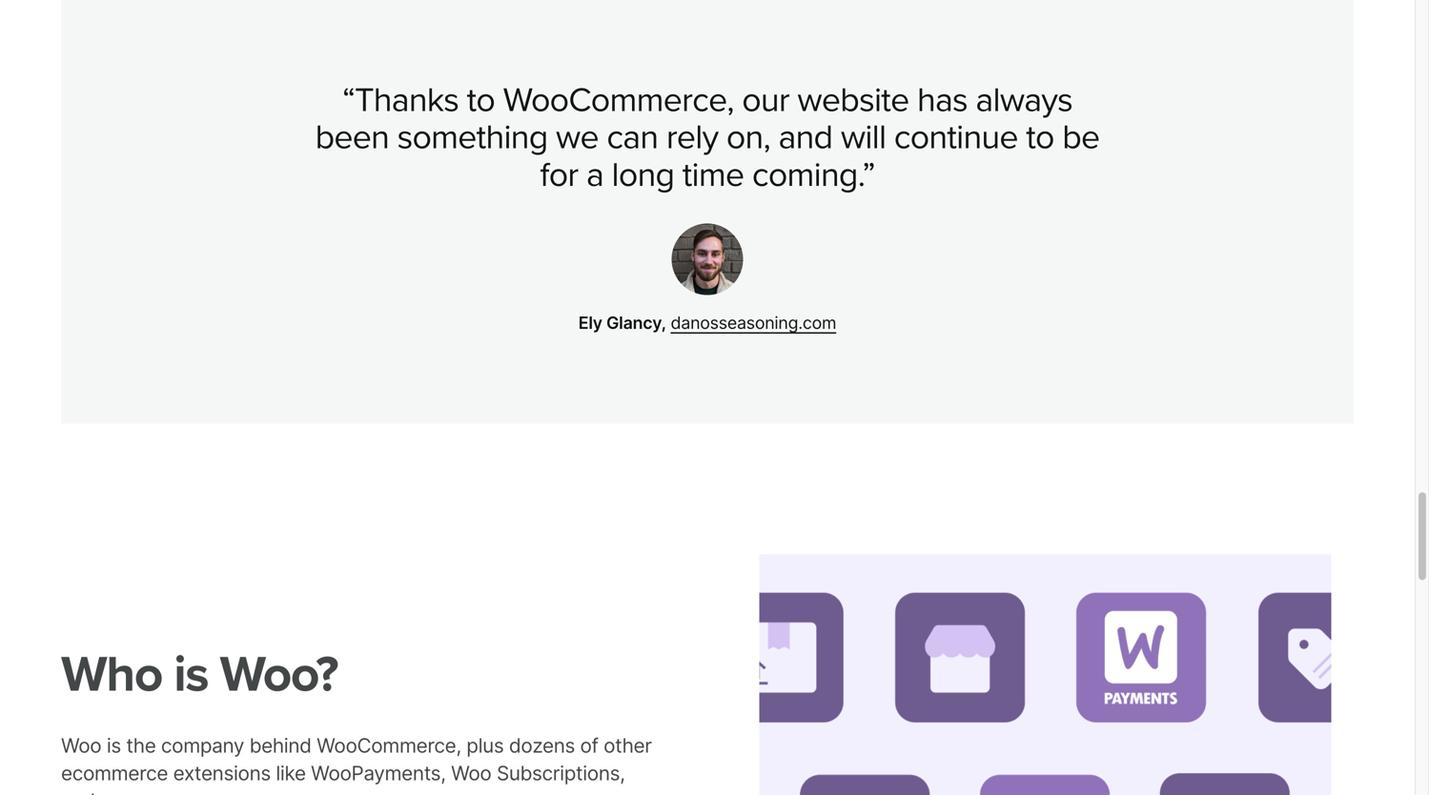Task type: locate. For each thing, give the bounding box(es) containing it.
the
[[126, 726, 156, 750]]

woocommerce,
[[503, 80, 734, 121], [317, 726, 461, 750]]

to right "thanks
[[467, 80, 495, 121]]

is inside woo is the company behind woocommerce, plus dozens of other ecommerce extensions like woopayments, woo subscriptions, and more.
[[107, 726, 121, 750]]

other
[[604, 726, 652, 750]]

our
[[742, 80, 789, 121]]

coming."
[[752, 155, 875, 195]]

1 vertical spatial is
[[107, 726, 121, 750]]

long
[[612, 155, 674, 195]]

woocommerce, inside woo is the company behind woocommerce, plus dozens of other ecommerce extensions like woopayments, woo subscriptions, and more.
[[317, 726, 461, 750]]

ely
[[579, 312, 602, 333]]

woo is the company behind woocommerce, plus dozens of other ecommerce extensions like woopayments, woo subscriptions, and more.
[[61, 726, 652, 795]]

will
[[841, 117, 886, 158]]

is up company
[[174, 637, 208, 698]]

website
[[798, 80, 909, 121]]

can
[[607, 117, 658, 158]]

ecommerce
[[61, 754, 168, 778]]

1 vertical spatial woocommerce,
[[317, 726, 461, 750]]

woo
[[61, 726, 101, 750], [451, 754, 492, 778]]

woo?
[[220, 637, 338, 698]]

"thanks to woocommerce, our website has always been something we can rely on, and will continue to be for a long time coming."
[[315, 80, 1100, 195]]

we
[[556, 117, 599, 158]]

is left the
[[107, 726, 121, 750]]

is for woo?
[[174, 637, 208, 698]]

plus
[[467, 726, 504, 750]]

is
[[174, 637, 208, 698], [107, 726, 121, 750]]

is for the
[[107, 726, 121, 750]]

who
[[61, 637, 162, 698]]

woo down 'plus'
[[451, 754, 492, 778]]

and more.
[[61, 782, 152, 795]]

0 horizontal spatial woocommerce,
[[317, 726, 461, 750]]

woocommerce, up woopayments,
[[317, 726, 461, 750]]

time
[[683, 155, 744, 195]]

glancy,
[[606, 312, 666, 333]]

woocommerce, up the a
[[503, 80, 734, 121]]

1 horizontal spatial is
[[174, 637, 208, 698]]

to left be
[[1026, 117, 1054, 158]]

0 horizontal spatial is
[[107, 726, 121, 750]]

0 vertical spatial woo
[[61, 726, 101, 750]]

1 horizontal spatial woo
[[451, 754, 492, 778]]

0 vertical spatial woocommerce,
[[503, 80, 734, 121]]

1 horizontal spatial woocommerce,
[[503, 80, 734, 121]]

to
[[467, 80, 495, 121], [1026, 117, 1054, 158]]

0 vertical spatial is
[[174, 637, 208, 698]]

1 vertical spatial woo
[[451, 754, 492, 778]]

woopayments,
[[311, 754, 446, 778]]

has
[[917, 80, 968, 121]]

woo up ecommerce
[[61, 726, 101, 750]]



Task type: vqa. For each thing, say whether or not it's contained in the screenshot.
Noctua
no



Task type: describe. For each thing, give the bounding box(es) containing it.
woocommerce, inside "thanks to woocommerce, our website has always been something we can rely on, and will continue to be for a long time coming."
[[503, 80, 734, 121]]

always
[[976, 80, 1073, 121]]

0 horizontal spatial to
[[467, 80, 495, 121]]

0 horizontal spatial woo
[[61, 726, 101, 750]]

on,
[[726, 117, 770, 158]]

danosseasoning.com link
[[671, 312, 836, 333]]

continue
[[894, 117, 1018, 158]]

for
[[540, 155, 578, 195]]

ely glancy, danosseasoning.com
[[579, 312, 836, 333]]

"thanks
[[342, 80, 459, 121]]

behind
[[249, 726, 312, 750]]

extensions
[[173, 754, 271, 778]]

1 horizontal spatial to
[[1026, 117, 1054, 158]]

rely
[[666, 117, 718, 158]]

who is woo?
[[61, 637, 338, 698]]

of
[[580, 726, 598, 750]]

like
[[276, 754, 306, 778]]

been
[[315, 117, 389, 158]]

dozens
[[509, 726, 575, 750]]

be
[[1062, 117, 1100, 158]]

something
[[397, 117, 548, 158]]

a
[[586, 155, 604, 195]]

and
[[779, 117, 833, 158]]

subscriptions,
[[497, 754, 625, 778]]

company
[[161, 726, 244, 750]]

danosseasoning.com
[[671, 312, 836, 333]]



